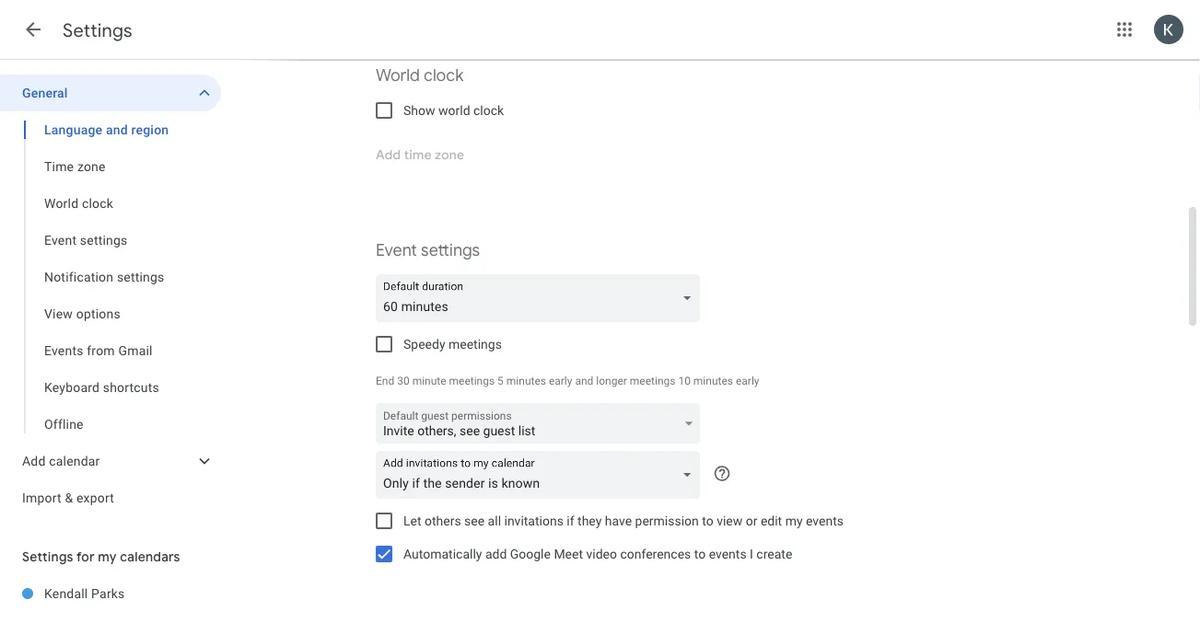 Task type: describe. For each thing, give the bounding box(es) containing it.
view
[[717, 513, 743, 529]]

import & export
[[22, 490, 114, 506]]

0 vertical spatial world
[[376, 65, 420, 86]]

2 minutes from the left
[[693, 375, 733, 388]]

1 horizontal spatial clock
[[424, 65, 463, 86]]

0 vertical spatial to
[[702, 513, 713, 529]]

go back image
[[22, 18, 44, 41]]

view options
[[44, 306, 121, 321]]

settings for my calendars
[[22, 549, 180, 565]]

default
[[383, 410, 418, 423]]

speedy
[[403, 337, 445, 352]]

others,
[[417, 423, 456, 438]]

default guest permissions invite others, see guest list
[[383, 410, 535, 438]]

keyboard shortcuts
[[44, 380, 159, 395]]

shortcuts
[[103, 380, 159, 395]]

events from gmail
[[44, 343, 153, 358]]

view
[[44, 306, 73, 321]]

edit
[[761, 513, 782, 529]]

0 horizontal spatial event settings
[[44, 233, 128, 248]]

gmail
[[118, 343, 153, 358]]

kendall
[[44, 586, 88, 601]]

0 horizontal spatial guest
[[421, 410, 449, 423]]

meetings up 5
[[449, 337, 502, 352]]

have
[[605, 513, 632, 529]]

show
[[403, 103, 435, 118]]

events
[[44, 343, 83, 358]]

0 horizontal spatial event
[[44, 233, 77, 248]]

1 vertical spatial to
[[694, 547, 706, 562]]

0 horizontal spatial world clock
[[44, 196, 113, 211]]

settings heading
[[63, 19, 132, 42]]

1 early from the left
[[549, 375, 572, 388]]

0 vertical spatial events
[[806, 513, 844, 529]]

minute
[[412, 375, 446, 388]]

speedy meetings
[[403, 337, 502, 352]]

keyboard
[[44, 380, 100, 395]]

invite
[[383, 423, 414, 438]]

notification settings
[[44, 269, 164, 285]]

permissions
[[451, 410, 512, 423]]

&
[[65, 490, 73, 506]]

0 horizontal spatial my
[[98, 549, 117, 565]]

clock inside group
[[82, 196, 113, 211]]

1 horizontal spatial event settings
[[376, 240, 480, 261]]

group containing language and region
[[0, 111, 221, 443]]

world
[[438, 103, 470, 118]]

0 horizontal spatial events
[[709, 547, 747, 562]]

1 vertical spatial and
[[575, 375, 593, 388]]

language
[[44, 122, 102, 137]]



Task type: vqa. For each thing, say whether or not it's contained in the screenshot.
Events from Gmail
yes



Task type: locate. For each thing, give the bounding box(es) containing it.
my
[[785, 513, 803, 529], [98, 549, 117, 565]]

kendall parks tree item
[[0, 576, 221, 612]]

0 vertical spatial my
[[785, 513, 803, 529]]

0 vertical spatial and
[[106, 122, 128, 137]]

general
[[22, 85, 68, 100]]

guest up 'others,'
[[421, 410, 449, 423]]

let
[[403, 513, 421, 529]]

longer
[[596, 375, 627, 388]]

see
[[460, 423, 480, 438], [464, 513, 485, 529]]

clock down zone
[[82, 196, 113, 211]]

and
[[106, 122, 128, 137], [575, 375, 593, 388]]

settings up general tree item
[[63, 19, 132, 42]]

world down time
[[44, 196, 78, 211]]

1 horizontal spatial world
[[376, 65, 420, 86]]

guest
[[421, 410, 449, 423], [483, 423, 515, 438]]

calendar
[[49, 454, 100, 469]]

clock right world
[[473, 103, 504, 118]]

None field
[[376, 274, 707, 322], [376, 451, 707, 499], [376, 274, 707, 322], [376, 451, 707, 499]]

options
[[76, 306, 121, 321]]

0 horizontal spatial and
[[106, 122, 128, 137]]

group
[[0, 111, 221, 443]]

settings left for
[[22, 549, 73, 565]]

for
[[76, 549, 95, 565]]

minutes right 10 on the bottom right of page
[[693, 375, 733, 388]]

minutes
[[506, 375, 546, 388], [693, 375, 733, 388]]

and left longer
[[575, 375, 593, 388]]

see inside default guest permissions invite others, see guest list
[[460, 423, 480, 438]]

meet
[[554, 547, 583, 562]]

my right for
[[98, 549, 117, 565]]

settings for settings for my calendars
[[22, 549, 73, 565]]

events
[[806, 513, 844, 529], [709, 547, 747, 562]]

automatically add google meet video conferences to events i create
[[403, 547, 792, 562]]

show world clock
[[403, 103, 504, 118]]

world clock
[[376, 65, 463, 86], [44, 196, 113, 211]]

2 vertical spatial clock
[[82, 196, 113, 211]]

automatically
[[403, 547, 482, 562]]

my right edit
[[785, 513, 803, 529]]

see down permissions
[[460, 423, 480, 438]]

1 horizontal spatial world clock
[[376, 65, 463, 86]]

world up show
[[376, 65, 420, 86]]

0 horizontal spatial early
[[549, 375, 572, 388]]

video
[[586, 547, 617, 562]]

meetings
[[449, 337, 502, 352], [449, 375, 495, 388], [630, 375, 675, 388]]

10
[[678, 375, 691, 388]]

time zone
[[44, 159, 106, 174]]

5
[[497, 375, 504, 388]]

to left "view"
[[702, 513, 713, 529]]

kendall parks
[[44, 586, 125, 601]]

to
[[702, 513, 713, 529], [694, 547, 706, 562]]

0 horizontal spatial clock
[[82, 196, 113, 211]]

0 horizontal spatial minutes
[[506, 375, 546, 388]]

early up invite others, see guest list popup button
[[549, 375, 572, 388]]

1 horizontal spatial minutes
[[693, 375, 733, 388]]

clock up show world clock
[[424, 65, 463, 86]]

export
[[76, 490, 114, 506]]

1 horizontal spatial event
[[376, 240, 417, 261]]

1 horizontal spatial my
[[785, 513, 803, 529]]

to right conferences
[[694, 547, 706, 562]]

and inside group
[[106, 122, 128, 137]]

import
[[22, 490, 61, 506]]

calendars
[[120, 549, 180, 565]]

world clock down time zone
[[44, 196, 113, 211]]

all
[[488, 513, 501, 529]]

add
[[485, 547, 507, 562]]

1 vertical spatial my
[[98, 549, 117, 565]]

end
[[376, 375, 394, 388]]

world clock up show
[[376, 65, 463, 86]]

clock
[[424, 65, 463, 86], [473, 103, 504, 118], [82, 196, 113, 211]]

add calendar
[[22, 454, 100, 469]]

0 vertical spatial clock
[[424, 65, 463, 86]]

create
[[756, 547, 792, 562]]

1 vertical spatial see
[[464, 513, 485, 529]]

conferences
[[620, 547, 691, 562]]

tree containing general
[[0, 75, 221, 517]]

settings for settings
[[63, 19, 132, 42]]

they
[[578, 513, 602, 529]]

end 30 minute meetings 5 minutes early and longer meetings 10 minutes early
[[376, 375, 759, 388]]

early
[[549, 375, 572, 388], [736, 375, 759, 388]]

2 early from the left
[[736, 375, 759, 388]]

0 vertical spatial world clock
[[376, 65, 463, 86]]

1 minutes from the left
[[506, 375, 546, 388]]

or
[[746, 513, 757, 529]]

1 horizontal spatial and
[[575, 375, 593, 388]]

events right edit
[[806, 513, 844, 529]]

if
[[567, 513, 574, 529]]

parks
[[91, 586, 125, 601]]

early right 10 on the bottom right of page
[[736, 375, 759, 388]]

1 horizontal spatial events
[[806, 513, 844, 529]]

i
[[750, 547, 753, 562]]

region
[[131, 122, 169, 137]]

tree
[[0, 75, 221, 517]]

let others see all invitations if they have permission to view or edit my events
[[403, 513, 844, 529]]

2 horizontal spatial clock
[[473, 103, 504, 118]]

language and region
[[44, 122, 169, 137]]

0 vertical spatial see
[[460, 423, 480, 438]]

events left i
[[709, 547, 747, 562]]

google
[[510, 547, 551, 562]]

from
[[87, 343, 115, 358]]

0 vertical spatial settings
[[63, 19, 132, 42]]

1 vertical spatial world clock
[[44, 196, 113, 211]]

time
[[44, 159, 74, 174]]

add
[[22, 454, 46, 469]]

meetings left 10 on the bottom right of page
[[630, 375, 675, 388]]

invitations
[[504, 513, 564, 529]]

see left all
[[464, 513, 485, 529]]

list
[[518, 423, 535, 438]]

event
[[44, 233, 77, 248], [376, 240, 417, 261]]

1 horizontal spatial guest
[[483, 423, 515, 438]]

permission
[[635, 513, 699, 529]]

others
[[425, 513, 461, 529]]

1 vertical spatial world
[[44, 196, 78, 211]]

offline
[[44, 417, 84, 432]]

zone
[[77, 159, 106, 174]]

invite others, see guest list button
[[376, 404, 700, 449]]

meetings left 5
[[449, 375, 495, 388]]

30
[[397, 375, 410, 388]]

settings
[[80, 233, 128, 248], [421, 240, 480, 261], [117, 269, 164, 285]]

1 vertical spatial settings
[[22, 549, 73, 565]]

settings
[[63, 19, 132, 42], [22, 549, 73, 565]]

event settings
[[44, 233, 128, 248], [376, 240, 480, 261]]

1 horizontal spatial early
[[736, 375, 759, 388]]

notification
[[44, 269, 113, 285]]

general tree item
[[0, 75, 221, 111]]

and left the region
[[106, 122, 128, 137]]

1 vertical spatial clock
[[473, 103, 504, 118]]

1 vertical spatial events
[[709, 547, 747, 562]]

guest down permissions
[[483, 423, 515, 438]]

world
[[376, 65, 420, 86], [44, 196, 78, 211]]

0 horizontal spatial world
[[44, 196, 78, 211]]

minutes right 5
[[506, 375, 546, 388]]



